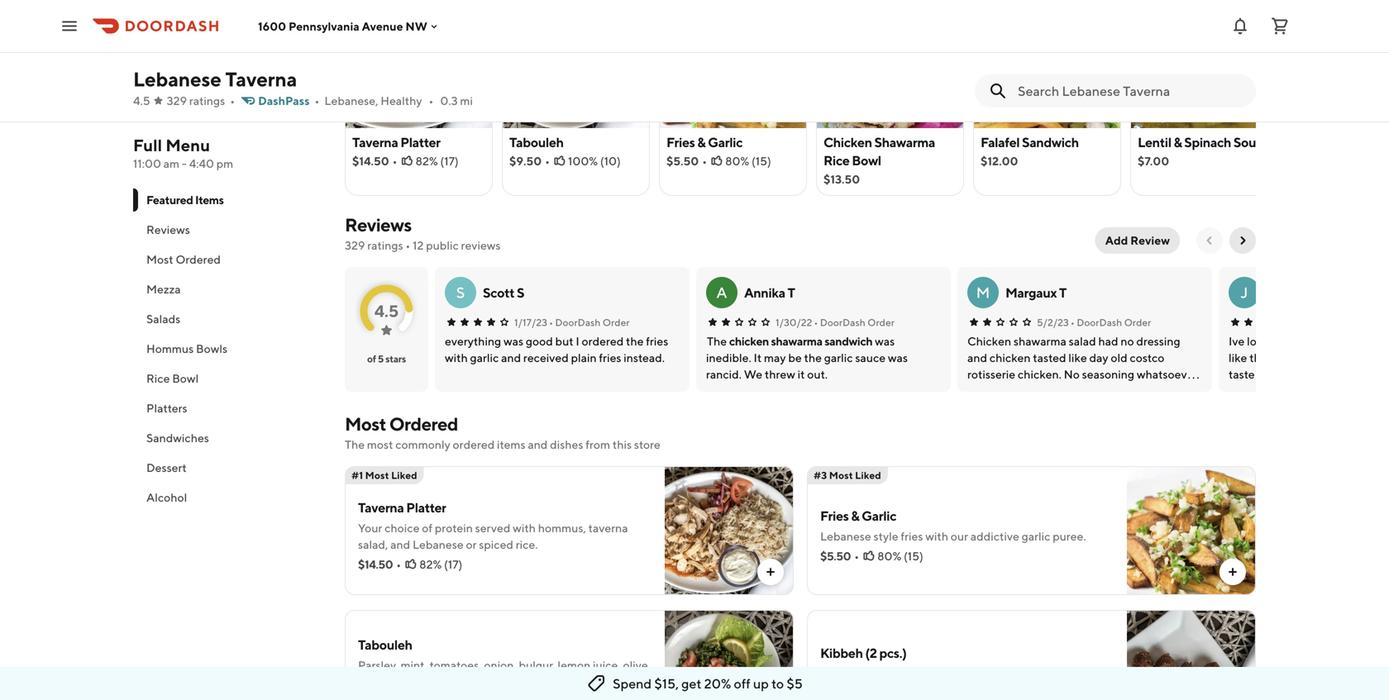 Task type: locate. For each thing, give the bounding box(es) containing it.
1 vertical spatial (15)
[[904, 549, 923, 563]]

and inside the taverna platter your choice of protein served with hommus, taverna salad, and lebanese or spiced rice.
[[390, 538, 410, 551]]

ordered for most ordered the most commonly ordered items and dishes from this store
[[389, 413, 458, 435]]

tabouleh up 'parsley,'
[[358, 637, 412, 653]]

• down taverna platter
[[392, 154, 397, 168]]

add item to cart image
[[462, 98, 475, 112], [764, 566, 777, 579]]

& for fries & garlic lebanese style fries with our addictive garlic puree.
[[851, 508, 859, 524]]

82% down protein
[[419, 558, 442, 571]]

1 vertical spatial of
[[422, 521, 433, 535]]

0 vertical spatial 82% (17)
[[416, 154, 459, 168]]

kibbeh
[[820, 645, 863, 661]]

2 horizontal spatial with
[[925, 530, 948, 543]]

reviews inside reviews 329 ratings • 12 public reviews
[[345, 214, 412, 236]]

bulgur,
[[519, 659, 555, 672]]

ordered inside button
[[176, 253, 221, 266]]

#1 most liked
[[351, 470, 417, 481]]

0 horizontal spatial rice
[[146, 372, 170, 385]]

82% (17)
[[416, 154, 459, 168], [419, 558, 462, 571]]

bowl
[[852, 153, 881, 168], [172, 372, 199, 385]]

1 horizontal spatial ratings
[[367, 239, 403, 252]]

2 doordash from the left
[[820, 317, 865, 328]]

1 vertical spatial fries
[[820, 508, 849, 524]]

tabouleh image
[[503, 0, 649, 128], [665, 610, 794, 700]]

$14.50 down taverna platter
[[352, 154, 389, 168]]

0 horizontal spatial $5.50
[[666, 154, 699, 168]]

and right bulgur at the right of page
[[991, 667, 1011, 680]]

1 horizontal spatial t
[[1059, 285, 1067, 301]]

2 horizontal spatial lebanese
[[820, 530, 871, 543]]

1 vertical spatial 4.5
[[374, 301, 399, 321]]

0 horizontal spatial ratings
[[189, 94, 225, 107]]

100%
[[568, 154, 598, 168]]

& for fries & garlic
[[697, 134, 706, 150]]

#3
[[814, 470, 827, 481]]

m
[[976, 284, 990, 301]]

2 horizontal spatial doordash
[[1077, 317, 1122, 328]]

order for a
[[867, 317, 895, 328]]

1 horizontal spatial add item to cart image
[[1226, 566, 1239, 579]]

fries
[[666, 134, 695, 150], [820, 508, 849, 524]]

taverna down lebanese, healthy • 0.3 mi
[[352, 134, 398, 150]]

1 horizontal spatial &
[[851, 508, 859, 524]]

80% down style
[[877, 549, 901, 563]]

almonds...
[[1013, 667, 1067, 680]]

& inside lentil & spinach soup $7.00
[[1174, 134, 1182, 150]]

reviews 329 ratings • 12 public reviews
[[345, 214, 501, 252]]

platter inside the taverna platter your choice of protein served with hommus, taverna salad, and lebanese or spiced rice.
[[406, 500, 446, 516]]

1 vertical spatial ordered
[[389, 413, 458, 435]]

hommus bowls
[[146, 342, 227, 356]]

0 vertical spatial add item to cart image
[[462, 98, 475, 112]]

329 down the reviews link at the top left
[[345, 239, 365, 252]]

• doordash order for m
[[1071, 317, 1151, 328]]

0 horizontal spatial and
[[390, 538, 410, 551]]

shawarma
[[771, 334, 822, 348]]

ordered down reviews button
[[176, 253, 221, 266]]

2 horizontal spatial and
[[991, 667, 1011, 680]]

$5.50
[[666, 154, 699, 168], [820, 549, 851, 563]]

1 order from the left
[[603, 317, 630, 328]]

next image
[[1236, 234, 1249, 247]]

Item Search search field
[[1018, 82, 1243, 100]]

1 vertical spatial tabouleh
[[358, 637, 412, 653]]

and right items
[[528, 438, 548, 451]]

0 vertical spatial $14.50
[[352, 154, 389, 168]]

lentil
[[1138, 134, 1171, 150]]

platter down healthy
[[400, 134, 440, 150]]

most up mezza
[[146, 253, 173, 266]]

with left beef,
[[901, 667, 924, 680]]

80% down the fries & garlic
[[725, 154, 749, 168]]

82% down taverna platter
[[416, 154, 438, 168]]

• right 1/17/23
[[549, 317, 553, 328]]

329 inside reviews 329 ratings • 12 public reviews
[[345, 239, 365, 252]]

0 vertical spatial 4.5
[[133, 94, 150, 107]]

• left 0.3
[[429, 94, 434, 107]]

0 horizontal spatial (15)
[[752, 154, 771, 168]]

0 vertical spatial rice
[[824, 153, 850, 168]]

add item to cart image for lentil & spinach soup
[[1248, 98, 1261, 112]]

ordered up commonly at the left of the page
[[389, 413, 458, 435]]

0 vertical spatial fries
[[666, 134, 695, 150]]

-
[[182, 157, 187, 170]]

chicken
[[824, 134, 872, 150]]

1 vertical spatial taverna
[[352, 134, 398, 150]]

bulgur
[[954, 667, 989, 680]]

$5.50 down #3 most liked
[[820, 549, 851, 563]]

salad,
[[358, 538, 388, 551]]

(17) down protein
[[444, 558, 462, 571]]

taverna platter image
[[346, 0, 492, 128], [665, 466, 794, 595]]

0 horizontal spatial &
[[697, 134, 706, 150]]

1 horizontal spatial rice
[[824, 153, 850, 168]]

of inside the taverna platter your choice of protein served with hommus, taverna salad, and lebanese or spiced rice.
[[422, 521, 433, 535]]

0 vertical spatial tabouleh image
[[503, 0, 649, 128]]

0 horizontal spatial ordered
[[176, 253, 221, 266]]

0 vertical spatial of
[[367, 353, 376, 365]]

1 horizontal spatial add item to cart image
[[764, 566, 777, 579]]

t right annika at the top
[[788, 285, 795, 301]]

1 horizontal spatial with
[[901, 667, 924, 680]]

1/17/23
[[514, 317, 547, 328]]

of left '5'
[[367, 353, 376, 365]]

2 horizontal spatial • doordash order
[[1071, 317, 1151, 328]]

platters button
[[133, 394, 325, 423]]

2 vertical spatial taverna
[[358, 500, 404, 516]]

of right choice
[[422, 521, 433, 535]]

chicken shawarma sandwich button
[[729, 333, 873, 350]]

mezza
[[146, 282, 181, 296]]

reviews inside button
[[146, 223, 190, 236]]

1 vertical spatial platter
[[406, 500, 446, 516]]

3 • doordash order from the left
[[1071, 317, 1151, 328]]

add item to cart image
[[1091, 98, 1104, 112], [1248, 98, 1261, 112], [1226, 566, 1239, 579]]

0 vertical spatial ordered
[[176, 253, 221, 266]]

2 vertical spatial and
[[991, 667, 1011, 680]]

garlic
[[1022, 530, 1050, 543]]

falafel sandwich image
[[974, 0, 1120, 128]]

1 vertical spatial rice
[[146, 372, 170, 385]]

spinach
[[1184, 134, 1231, 150]]

1600 pennsylvania avenue nw button
[[258, 19, 441, 33]]

doordash right 5/2/23
[[1077, 317, 1122, 328]]

our
[[951, 530, 968, 543]]

1 horizontal spatial of
[[422, 521, 433, 535]]

hommus,
[[538, 521, 586, 535]]

most right #1 at bottom left
[[365, 470, 389, 481]]

items
[[195, 193, 224, 207]]

ordered inside most ordered the most commonly ordered items and dishes from this store
[[389, 413, 458, 435]]

lebanese inside fries & garlic lebanese style fries with our addictive garlic puree.
[[820, 530, 871, 543]]

0 horizontal spatial t
[[788, 285, 795, 301]]

1 horizontal spatial garlic
[[862, 508, 896, 524]]

(17) down taverna platter
[[440, 154, 459, 168]]

80% (15)
[[725, 154, 771, 168], [877, 549, 923, 563]]

$14.50 down salad,
[[358, 558, 393, 571]]

doordash up sandwich
[[820, 317, 865, 328]]

lebanese down protein
[[413, 538, 464, 551]]

2 • doordash order from the left
[[814, 317, 895, 328]]

with up the rice.
[[513, 521, 536, 535]]

$14.50 for $14.50 •
[[358, 558, 393, 571]]

tomatoes,
[[430, 659, 482, 672]]

2 horizontal spatial &
[[1174, 134, 1182, 150]]

tabouleh
[[509, 134, 564, 150], [358, 637, 412, 653]]

1 • doordash order from the left
[[549, 317, 630, 328]]

1 horizontal spatial fries
[[820, 508, 849, 524]]

2 horizontal spatial order
[[1124, 317, 1151, 328]]

1 vertical spatial ratings
[[367, 239, 403, 252]]

0 vertical spatial bowl
[[852, 153, 881, 168]]

1 vertical spatial $14.50
[[358, 558, 393, 571]]

scott
[[483, 285, 514, 301]]

ordered
[[176, 253, 221, 266], [389, 413, 458, 435]]

alcohol button
[[133, 483, 325, 513]]

taverna inside the taverna platter your choice of protein served with hommus, taverna salad, and lebanese or spiced rice.
[[358, 500, 404, 516]]

menu
[[166, 136, 210, 155]]

with
[[513, 521, 536, 535], [925, 530, 948, 543], [901, 667, 924, 680]]

1 horizontal spatial (15)
[[904, 549, 923, 563]]

s right scott
[[517, 285, 524, 301]]

0 vertical spatial tabouleh
[[509, 134, 564, 150]]

1 horizontal spatial s
[[517, 285, 524, 301]]

lentil & spinach soup $7.00
[[1138, 134, 1264, 168]]

2 order from the left
[[867, 317, 895, 328]]

most right #3
[[829, 470, 853, 481]]

0 vertical spatial taverna
[[225, 67, 297, 91]]

5
[[378, 353, 384, 365]]

sandwich
[[1022, 134, 1079, 150]]

2 horizontal spatial add item to cart image
[[1248, 98, 1261, 112]]

rice up platters
[[146, 372, 170, 385]]

open menu image
[[60, 16, 79, 36]]

0 horizontal spatial liked
[[391, 470, 417, 481]]

off
[[734, 676, 751, 692]]

most inside button
[[146, 253, 173, 266]]

329 down lebanese taverna
[[167, 94, 187, 107]]

• doordash order right 1/17/23
[[549, 317, 630, 328]]

4.5 up full
[[133, 94, 150, 107]]

lebanese inside the taverna platter your choice of protein served with hommus, taverna salad, and lebanese or spiced rice.
[[413, 538, 464, 551]]

healthy
[[381, 94, 422, 107]]

garlic for fries & garlic
[[708, 134, 743, 150]]

2 t from the left
[[1059, 285, 1067, 301]]

a
[[716, 284, 727, 301]]

80% (15) down fries
[[877, 549, 923, 563]]

with inside the taverna platter your choice of protein served with hommus, taverna salad, and lebanese or spiced rice.
[[513, 521, 536, 535]]

and down choice
[[390, 538, 410, 551]]

1 horizontal spatial doordash
[[820, 317, 865, 328]]

• doordash order right 5/2/23
[[1071, 317, 1151, 328]]

liked down commonly at the left of the page
[[391, 470, 417, 481]]

platter for taverna platter
[[400, 134, 440, 150]]

1 horizontal spatial taverna platter image
[[665, 466, 794, 595]]

4:40
[[189, 157, 214, 170]]

full
[[133, 136, 162, 155]]

0 horizontal spatial fries
[[666, 134, 695, 150]]

1 horizontal spatial reviews
[[345, 214, 412, 236]]

bowl down chicken
[[852, 153, 881, 168]]

• right 5/2/23
[[1071, 317, 1075, 328]]

0 horizontal spatial • doordash order
[[549, 317, 630, 328]]

lebanese,
[[324, 94, 378, 107]]

82% (17) down taverna platter
[[416, 154, 459, 168]]

0 horizontal spatial 329
[[167, 94, 187, 107]]

82%
[[416, 154, 438, 168], [419, 558, 442, 571]]

tabouleh up $9.50
[[509, 134, 564, 150]]

1 t from the left
[[788, 285, 795, 301]]

• doordash order up sandwich
[[814, 317, 895, 328]]

taverna up your
[[358, 500, 404, 516]]

0 horizontal spatial tabouleh
[[358, 637, 412, 653]]

1 vertical spatial taverna platter image
[[665, 466, 794, 595]]

3 doordash from the left
[[1077, 317, 1122, 328]]

2 liked from the left
[[855, 470, 881, 481]]

s left scott
[[456, 284, 465, 301]]

liked right #3
[[855, 470, 881, 481]]

1 liked from the left
[[391, 470, 417, 481]]

fries for fries & garlic
[[666, 134, 695, 150]]

style
[[874, 530, 898, 543]]

most inside most ordered the most commonly ordered items and dishes from this store
[[345, 413, 386, 435]]

0 vertical spatial and
[[528, 438, 548, 451]]

1 horizontal spatial order
[[867, 317, 895, 328]]

1 vertical spatial (17)
[[444, 558, 462, 571]]

most up the in the left of the page
[[345, 413, 386, 435]]

lentil & spinach soup image
[[1131, 0, 1277, 128]]

0 vertical spatial fries & garlic image
[[660, 0, 806, 128]]

taverna up "dashpass"
[[225, 67, 297, 91]]

taverna for taverna platter
[[352, 134, 398, 150]]

rice.
[[516, 538, 538, 551]]

platter
[[400, 134, 440, 150], [406, 500, 446, 516]]

fries
[[901, 530, 923, 543]]

doordash
[[555, 317, 601, 328], [820, 317, 865, 328], [1077, 317, 1122, 328]]

1 horizontal spatial 4.5
[[374, 301, 399, 321]]

lebanese, healthy • 0.3 mi
[[324, 94, 473, 107]]

3 order from the left
[[1124, 317, 1151, 328]]

0 vertical spatial 80% (15)
[[725, 154, 771, 168]]

0 vertical spatial ratings
[[189, 94, 225, 107]]

alcohol
[[146, 491, 187, 504]]

1 horizontal spatial $5.50
[[820, 549, 851, 563]]

• right $9.50
[[545, 154, 550, 168]]

onion,
[[484, 659, 517, 672]]

1 horizontal spatial 329
[[345, 239, 365, 252]]

most
[[367, 438, 393, 451]]

4.5 up of 5 stars
[[374, 301, 399, 321]]

bowl inside button
[[172, 372, 199, 385]]

1 horizontal spatial 80% (15)
[[877, 549, 923, 563]]

1 horizontal spatial bowl
[[852, 153, 881, 168]]

fries for fries & garlic lebanese style fries with our addictive garlic puree.
[[820, 508, 849, 524]]

$15,
[[654, 676, 679, 692]]

with left our
[[925, 530, 948, 543]]

• right "dashpass"
[[315, 94, 319, 107]]

lebanese up 329 ratings •
[[133, 67, 221, 91]]

tabouleh inside "tabouleh parsley, mint, tomatoes, onion, bulgur, lemon juice, olive oil."
[[358, 637, 412, 653]]

hommus bowls button
[[133, 334, 325, 364]]

82% (17) down protein
[[419, 558, 462, 571]]

$5.50 down the fries & garlic
[[666, 154, 699, 168]]

1 horizontal spatial 80%
[[877, 549, 901, 563]]

0 horizontal spatial order
[[603, 317, 630, 328]]

store
[[634, 438, 661, 451]]

previous image
[[1203, 234, 1216, 247]]

• left 12
[[405, 239, 410, 252]]

0 vertical spatial $5.50
[[666, 154, 699, 168]]

& inside fries & garlic lebanese style fries with our addictive garlic puree.
[[851, 508, 859, 524]]

1 doordash from the left
[[555, 317, 601, 328]]

80% (15) down the fries & garlic
[[725, 154, 771, 168]]

lebanese up $5.50 •
[[820, 530, 871, 543]]

this
[[613, 438, 632, 451]]

fries & garlic image
[[660, 0, 806, 128], [1127, 466, 1256, 595]]

garlic inside fries & garlic lebanese style fries with our addictive garlic puree.
[[862, 508, 896, 524]]

ratings down the reviews link at the top left
[[367, 239, 403, 252]]

doordash right 1/17/23
[[555, 317, 601, 328]]

platter up choice
[[406, 500, 446, 516]]

tabouleh for tabouleh parsley, mint, tomatoes, onion, bulgur, lemon juice, olive oil.
[[358, 637, 412, 653]]

1 horizontal spatial • doordash order
[[814, 317, 895, 328]]

bowl inside "chicken shawarma rice bowl $13.50"
[[852, 153, 881, 168]]

• inside reviews 329 ratings • 12 public reviews
[[405, 239, 410, 252]]

bowl down the hommus bowls
[[172, 372, 199, 385]]

1 horizontal spatial tabouleh
[[509, 134, 564, 150]]

1 horizontal spatial fries & garlic image
[[1127, 466, 1256, 595]]

full menu 11:00 am - 4:40 pm
[[133, 136, 233, 170]]

dishes
[[550, 438, 583, 451]]

ratings down lebanese taverna
[[189, 94, 225, 107]]

margaux
[[1005, 285, 1057, 301]]

$5.50 for $5.50 •
[[820, 549, 851, 563]]

0 horizontal spatial add item to cart image
[[1091, 98, 1104, 112]]

t up 5/2/23
[[1059, 285, 1067, 301]]

1 vertical spatial $5.50
[[820, 549, 851, 563]]

0 horizontal spatial reviews
[[146, 223, 190, 236]]

rice inside "chicken shawarma rice bowl $13.50"
[[824, 153, 850, 168]]

rice inside button
[[146, 372, 170, 385]]

1 horizontal spatial lebanese
[[413, 538, 464, 551]]

liked
[[391, 470, 417, 481], [855, 470, 881, 481]]

fries inside fries & garlic lebanese style fries with our addictive garlic puree.
[[820, 508, 849, 524]]

0 horizontal spatial bowl
[[172, 372, 199, 385]]

• right 1/30/22 at the right of page
[[814, 317, 818, 328]]

beef,
[[926, 667, 952, 680]]

1 vertical spatial 80%
[[877, 549, 901, 563]]

chicken shawarma sandwich
[[729, 334, 873, 348]]

platter for taverna platter your choice of protein served with hommus, taverna salad, and lebanese or spiced rice.
[[406, 500, 446, 516]]

0 vertical spatial garlic
[[708, 134, 743, 150]]

doordash for a
[[820, 317, 865, 328]]

0 vertical spatial 80%
[[725, 154, 749, 168]]

rice up "$13.50"
[[824, 153, 850, 168]]

order
[[603, 317, 630, 328], [867, 317, 895, 328], [1124, 317, 1151, 328]]

0 horizontal spatial of
[[367, 353, 376, 365]]



Task type: describe. For each thing, give the bounding box(es) containing it.
dessert
[[146, 461, 187, 475]]

choice
[[385, 521, 420, 535]]

fries & garlic lebanese style fries with our addictive garlic puree.
[[820, 508, 1086, 543]]

dashpass •
[[258, 94, 319, 107]]

0 vertical spatial 82%
[[416, 154, 438, 168]]

1 horizontal spatial tabouleh image
[[665, 610, 794, 700]]

100% (10)
[[568, 154, 621, 168]]

with inside fries & garlic lebanese style fries with our addictive garlic puree.
[[925, 530, 948, 543]]

• doordash order for s
[[549, 317, 630, 328]]

spend
[[613, 676, 652, 692]]

0 horizontal spatial fries & garlic image
[[660, 0, 806, 128]]

0 horizontal spatial lebanese
[[133, 67, 221, 91]]

annika t
[[744, 285, 795, 301]]

1 vertical spatial add item to cart image
[[764, 566, 777, 579]]

0 vertical spatial taverna platter image
[[346, 0, 492, 128]]

• down #3 most liked
[[854, 549, 859, 563]]

0.3
[[440, 94, 458, 107]]

chicken shawarma rice bowl image
[[817, 0, 963, 128]]

& for lentil & spinach soup $7.00
[[1174, 134, 1182, 150]]

dashpass
[[258, 94, 310, 107]]

mezza button
[[133, 275, 325, 304]]

doordash for m
[[1077, 317, 1122, 328]]

1600 pennsylvania avenue nw
[[258, 19, 427, 33]]

12
[[413, 239, 424, 252]]

#1
[[351, 470, 363, 481]]

$5.50 for $5.50
[[666, 154, 699, 168]]

• doordash order for a
[[814, 317, 895, 328]]

0 horizontal spatial 4.5
[[133, 94, 150, 107]]

or
[[466, 538, 477, 551]]

1 vertical spatial 82% (17)
[[419, 558, 462, 571]]

served
[[475, 521, 510, 535]]

items
[[497, 438, 525, 451]]

t for m
[[1059, 285, 1067, 301]]

$13.50
[[824, 172, 860, 186]]

most ordered button
[[133, 245, 325, 275]]

featured
[[146, 193, 193, 207]]

pcs.)
[[879, 645, 907, 661]]

0 vertical spatial 329
[[167, 94, 187, 107]]

notification bell image
[[1230, 16, 1250, 36]]

chicken
[[729, 334, 769, 348]]

add review button
[[1095, 227, 1180, 254]]

chicken shawarma rice bowl $13.50
[[824, 134, 935, 186]]

annika
[[744, 285, 785, 301]]

the
[[345, 438, 365, 451]]

most ordered
[[146, 253, 221, 266]]

fritters
[[820, 667, 858, 680]]

5/2/23
[[1037, 317, 1069, 328]]

margaux t
[[1005, 285, 1067, 301]]

liked for &
[[855, 470, 881, 481]]

add review
[[1105, 234, 1170, 247]]

1 vertical spatial fries & garlic image
[[1127, 466, 1256, 595]]

ratings inside reviews 329 ratings • 12 public reviews
[[367, 239, 403, 252]]

rice bowl button
[[133, 364, 325, 394]]

0 vertical spatial (15)
[[752, 154, 771, 168]]

• down choice
[[396, 558, 401, 571]]

$9.50
[[509, 154, 542, 168]]

doordash for s
[[555, 317, 601, 328]]

kibbeh (2 pcs.) image
[[1127, 610, 1256, 700]]

up
[[753, 676, 769, 692]]

reviews for reviews 329 ratings • 12 public reviews
[[345, 214, 412, 236]]

public
[[426, 239, 459, 252]]

lebanese taverna
[[133, 67, 297, 91]]

0 horizontal spatial tabouleh image
[[503, 0, 649, 128]]

puree.
[[1053, 530, 1086, 543]]

juice,
[[593, 659, 621, 672]]

$5.50 •
[[820, 549, 859, 563]]

pm
[[216, 157, 233, 170]]

0 horizontal spatial s
[[456, 284, 465, 301]]

pennsylvania
[[289, 19, 359, 33]]

featured items
[[146, 193, 224, 207]]

mint,
[[401, 659, 427, 672]]

and inside most ordered the most commonly ordered items and dishes from this store
[[528, 438, 548, 451]]

$7.00
[[1138, 154, 1169, 168]]

parsley,
[[358, 659, 398, 672]]

from
[[586, 438, 610, 451]]

0 horizontal spatial add item to cart image
[[462, 98, 475, 112]]

1600
[[258, 19, 286, 33]]

of 5 stars
[[367, 353, 406, 365]]

(2
[[865, 645, 877, 661]]

scott s
[[483, 285, 524, 301]]

kibbeh (2 pcs.) fritters stuffed with beef, bulgur and almonds...
[[820, 645, 1067, 680]]

sandwiches button
[[133, 423, 325, 453]]

add item to cart image for falafel sandwich
[[1091, 98, 1104, 112]]

• down lebanese taverna
[[230, 94, 235, 107]]

reviews for reviews
[[146, 223, 190, 236]]

add
[[1105, 234, 1128, 247]]

avenue
[[362, 19, 403, 33]]

1 vertical spatial 82%
[[419, 558, 442, 571]]

ordered for most ordered
[[176, 253, 221, 266]]

falafel
[[981, 134, 1020, 150]]

salads button
[[133, 304, 325, 334]]

t for a
[[788, 285, 795, 301]]

(10)
[[600, 154, 621, 168]]

to
[[771, 676, 784, 692]]

spiced
[[479, 538, 513, 551]]

garlic for fries & garlic lebanese style fries with our addictive garlic puree.
[[862, 508, 896, 524]]

bowls
[[196, 342, 227, 356]]

$12.00
[[981, 154, 1018, 168]]

addictive
[[971, 530, 1019, 543]]

olive
[[623, 659, 648, 672]]

liked for platter
[[391, 470, 417, 481]]

tabouleh for tabouleh
[[509, 134, 564, 150]]

1 vertical spatial 80% (15)
[[877, 549, 923, 563]]

get
[[681, 676, 702, 692]]

• down the fries & garlic
[[702, 154, 707, 168]]

am
[[163, 157, 179, 170]]

0 horizontal spatial 80%
[[725, 154, 749, 168]]

tabouleh parsley, mint, tomatoes, onion, bulgur, lemon juice, olive oil.
[[358, 637, 648, 689]]

with inside kibbeh (2 pcs.) fritters stuffed with beef, bulgur and almonds...
[[901, 667, 924, 680]]

and inside kibbeh (2 pcs.) fritters stuffed with beef, bulgur and almonds...
[[991, 667, 1011, 680]]

platters
[[146, 401, 187, 415]]

salads
[[146, 312, 180, 326]]

order for m
[[1124, 317, 1151, 328]]

taverna
[[588, 521, 628, 535]]

soup
[[1234, 134, 1264, 150]]

review
[[1130, 234, 1170, 247]]

0 items, open order cart image
[[1270, 16, 1290, 36]]

oil.
[[358, 675, 373, 689]]

0 vertical spatial (17)
[[440, 154, 459, 168]]

order for s
[[603, 317, 630, 328]]

taverna for taverna platter your choice of protein served with hommus, taverna salad, and lebanese or spiced rice.
[[358, 500, 404, 516]]

commonly
[[395, 438, 450, 451]]

$14.50 for $14.50
[[352, 154, 389, 168]]



Task type: vqa. For each thing, say whether or not it's contained in the screenshot.
Reviews 329 ratings • 12 public reviews
yes



